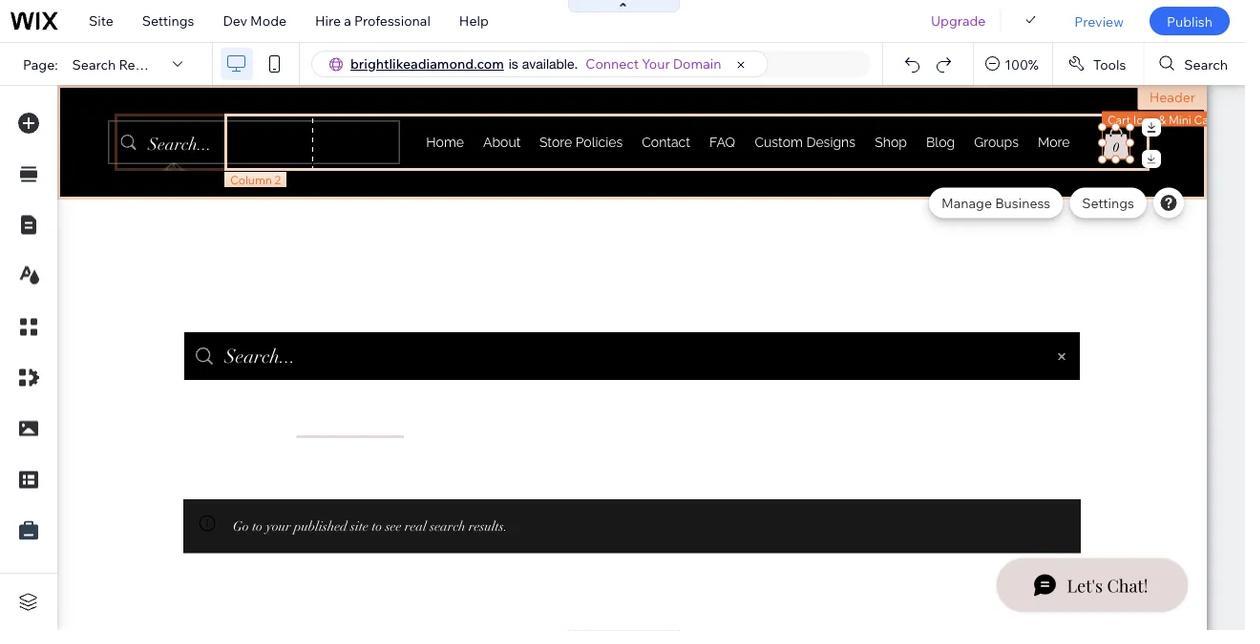 Task type: locate. For each thing, give the bounding box(es) containing it.
search
[[72, 56, 116, 72], [1185, 56, 1228, 72], [1103, 179, 1147, 195]]

search inside button
[[1185, 56, 1228, 72]]

settings for manage business
[[1082, 194, 1134, 211]]

add section button
[[568, 185, 696, 214]]

100% button
[[974, 43, 1052, 85]]

cart
[[1108, 113, 1131, 127], [1194, 113, 1217, 127]]

0 vertical spatial settings
[[142, 12, 194, 29]]

0 horizontal spatial settings
[[142, 12, 194, 29]]

1 horizontal spatial results
[[1150, 179, 1196, 195]]

1 horizontal spatial cart
[[1194, 113, 1217, 127]]

0 horizontal spatial cart
[[1108, 113, 1131, 127]]

1 vertical spatial settings
[[1082, 194, 1134, 211]]

2
[[275, 172, 281, 187]]

search button
[[1144, 43, 1245, 85]]

column
[[230, 172, 272, 187]]

section:
[[1049, 179, 1100, 195]]

settings right business on the right top of page
[[1082, 194, 1134, 211]]

0 horizontal spatial results
[[119, 56, 165, 72]]

add
[[602, 191, 628, 208]]

0 vertical spatial results
[[119, 56, 165, 72]]

cart left icon
[[1108, 113, 1131, 127]]

1 horizontal spatial settings
[[1082, 194, 1134, 211]]

manage business
[[942, 194, 1051, 211]]

0 horizontal spatial search
[[72, 56, 116, 72]]

settings
[[142, 12, 194, 29], [1082, 194, 1134, 211]]

is
[[509, 56, 518, 72]]

settings up search results
[[142, 12, 194, 29]]

results
[[119, 56, 165, 72], [1150, 179, 1196, 195]]

1 horizontal spatial search
[[1103, 179, 1147, 195]]

publish
[[1167, 13, 1213, 29]]

search right section:
[[1103, 179, 1147, 195]]

cart right the mini
[[1194, 113, 1217, 127]]

column 2
[[230, 172, 281, 187]]

publish button
[[1150, 7, 1230, 35]]

connect
[[586, 55, 639, 72]]

search down publish "button"
[[1185, 56, 1228, 72]]

search down site
[[72, 56, 116, 72]]

2 horizontal spatial search
[[1185, 56, 1228, 72]]

professional
[[354, 12, 431, 29]]

dev mode
[[223, 12, 287, 29]]

search for search results
[[72, 56, 116, 72]]

add section
[[602, 191, 679, 208]]



Task type: vqa. For each thing, say whether or not it's contained in the screenshot.
Mobile
no



Task type: describe. For each thing, give the bounding box(es) containing it.
search results
[[72, 56, 165, 72]]

mini
[[1169, 113, 1192, 127]]

&
[[1159, 113, 1166, 127]]

help
[[459, 12, 489, 29]]

section
[[631, 191, 679, 208]]

site
[[89, 12, 113, 29]]

available.
[[522, 56, 578, 72]]

dev
[[223, 12, 247, 29]]

search for search
[[1185, 56, 1228, 72]]

upgrade
[[931, 12, 986, 29]]

settings for site
[[142, 12, 194, 29]]

a
[[344, 12, 351, 29]]

your
[[642, 55, 670, 72]]

2 cart from the left
[[1194, 113, 1217, 127]]

1 cart from the left
[[1108, 113, 1131, 127]]

tools
[[1093, 56, 1126, 72]]

tools button
[[1053, 43, 1143, 85]]

section: search results
[[1049, 179, 1196, 195]]

brightlikeadiamond.com
[[350, 55, 504, 72]]

is available. connect your domain
[[509, 55, 721, 72]]

100%
[[1005, 56, 1039, 72]]

icon
[[1133, 113, 1156, 127]]

manage
[[942, 194, 992, 211]]

hire
[[315, 12, 341, 29]]

1 vertical spatial results
[[1150, 179, 1196, 195]]

domain
[[673, 55, 721, 72]]

preview button
[[1060, 0, 1138, 42]]

hire a professional
[[315, 12, 431, 29]]

business
[[995, 194, 1051, 211]]

cart icon & mini cart
[[1108, 113, 1217, 127]]

header
[[1149, 89, 1196, 106]]

mode
[[250, 12, 287, 29]]

preview
[[1075, 13, 1124, 29]]



